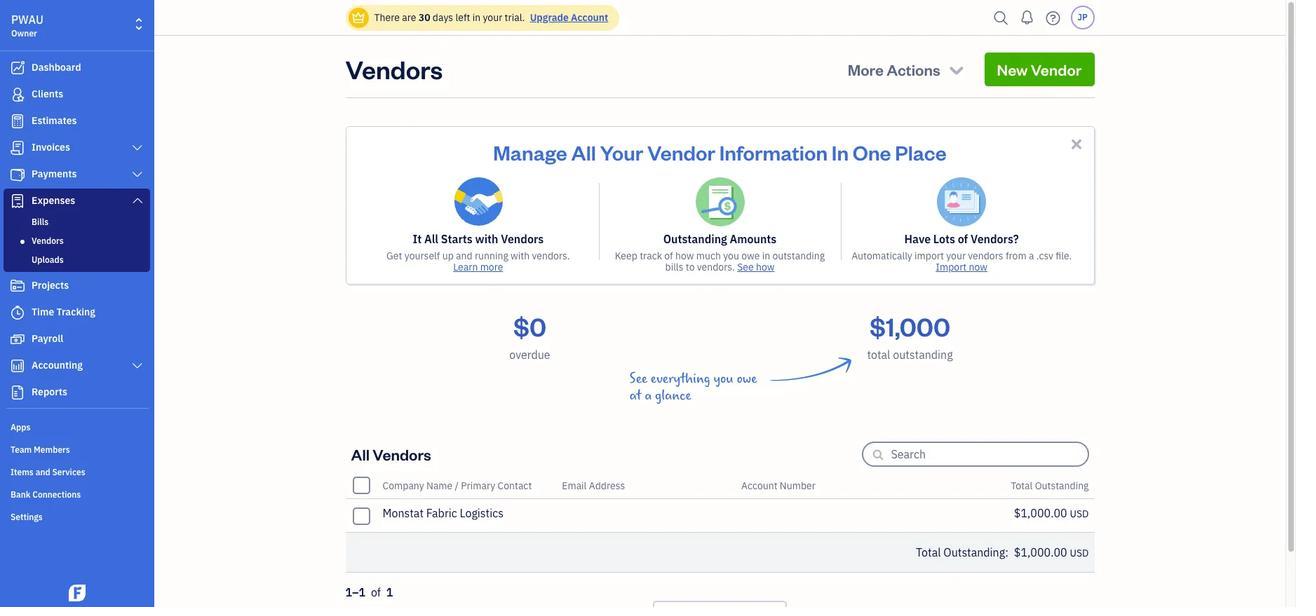 Task type: locate. For each thing, give the bounding box(es) containing it.
0 vertical spatial owe
[[742, 250, 760, 262]]

1 vertical spatial you
[[714, 371, 734, 387]]

0 horizontal spatial see
[[629, 371, 647, 387]]

0 horizontal spatial your
[[483, 11, 502, 24]]

outstanding
[[773, 250, 825, 262], [893, 348, 953, 362]]

0 vertical spatial with
[[475, 232, 498, 246]]

uploads link
[[6, 252, 147, 269]]

notifications image
[[1016, 4, 1038, 32]]

how
[[675, 250, 694, 262], [756, 261, 775, 274]]

0 vertical spatial $1,000.00
[[1014, 506, 1067, 520]]

2 vertical spatial outstanding
[[944, 546, 1005, 560]]

0 vertical spatial you
[[723, 250, 739, 262]]

0 horizontal spatial vendor
[[647, 139, 715, 166]]

owe down amounts
[[742, 250, 760, 262]]

your down lots
[[946, 250, 966, 262]]

running
[[475, 250, 508, 262]]

30
[[419, 11, 430, 24]]

accounting
[[32, 359, 83, 372]]

1 horizontal spatial with
[[511, 250, 530, 262]]

see down amounts
[[737, 261, 754, 274]]

1 vertical spatial usd
[[1070, 547, 1089, 560]]

1 horizontal spatial all
[[424, 232, 438, 246]]

your for days
[[483, 11, 502, 24]]

1–1
[[345, 586, 366, 600]]

0 horizontal spatial account
[[571, 11, 608, 24]]

1 vertical spatial total
[[916, 546, 941, 560]]

timer image
[[9, 306, 26, 320]]

a inside have lots of vendors? automatically import your vendors from a .csv file. import now
[[1029, 250, 1034, 262]]

your
[[483, 11, 502, 24], [946, 250, 966, 262]]

import
[[915, 250, 944, 262]]

vendor
[[1031, 60, 1082, 79], [647, 139, 715, 166]]

your inside have lots of vendors? automatically import your vendors from a .csv file. import now
[[946, 250, 966, 262]]

total outstanding
[[1011, 479, 1089, 492]]

with right 'running'
[[511, 250, 530, 262]]

1 chevron large down image from the top
[[131, 142, 144, 154]]

all for manage
[[571, 139, 596, 166]]

email
[[562, 479, 587, 492]]

chevron large down image inside accounting link
[[131, 361, 144, 372]]

1 vertical spatial see
[[629, 371, 647, 387]]

in
[[473, 11, 481, 24], [762, 250, 770, 262]]

crown image
[[351, 10, 366, 25]]

outstanding for total outstanding : $1,000.00 usd
[[944, 546, 1005, 560]]

settings link
[[4, 506, 150, 527]]

of right track
[[664, 250, 673, 262]]

project image
[[9, 279, 26, 293]]

how down amounts
[[756, 261, 775, 274]]

0 vertical spatial outstanding
[[773, 250, 825, 262]]

1 $1,000.00 from the top
[[1014, 506, 1067, 520]]

$1,000
[[870, 310, 950, 343]]

you right everything
[[714, 371, 734, 387]]

a
[[1029, 250, 1034, 262], [645, 388, 652, 404]]

time tracking link
[[4, 300, 150, 325]]

0 horizontal spatial in
[[473, 11, 481, 24]]

and right up
[[456, 250, 472, 262]]

1 vertical spatial with
[[511, 250, 530, 262]]

jp button
[[1071, 6, 1095, 29]]

0 horizontal spatial vendors.
[[532, 250, 570, 262]]

2 horizontal spatial all
[[571, 139, 596, 166]]

projects link
[[4, 274, 150, 299]]

1 vertical spatial chevron large down image
[[131, 169, 144, 180]]

chevron large down image for payments
[[131, 169, 144, 180]]

1 vertical spatial your
[[946, 250, 966, 262]]

how inside keep track of how much you owe in outstanding bills to vendors.
[[675, 250, 694, 262]]

vendors. for vendors
[[532, 250, 570, 262]]

1 horizontal spatial vendors.
[[697, 261, 735, 274]]

$1,000.00 down total outstanding button at the bottom of the page
[[1014, 506, 1067, 520]]

1 horizontal spatial in
[[762, 250, 770, 262]]

outstanding
[[663, 232, 727, 246], [1035, 479, 1089, 492], [944, 546, 1005, 560]]

0 vertical spatial total
[[1011, 479, 1033, 492]]

outstanding inside button
[[1035, 479, 1089, 492]]

usd down $1,000.00 usd
[[1070, 547, 1089, 560]]

your for vendors?
[[946, 250, 966, 262]]

usd
[[1070, 508, 1089, 520], [1070, 547, 1089, 560]]

all inside it all starts with vendors get yourself up and running with vendors. learn more
[[424, 232, 438, 246]]

0 vertical spatial your
[[483, 11, 502, 24]]

0 vertical spatial a
[[1029, 250, 1034, 262]]

time tracking
[[32, 306, 95, 318]]

payments link
[[4, 162, 150, 187]]

0 horizontal spatial and
[[36, 467, 50, 478]]

new
[[997, 60, 1028, 79]]

1 horizontal spatial of
[[664, 250, 673, 262]]

vendor right new
[[1031, 60, 1082, 79]]

of right lots
[[958, 232, 968, 246]]

vendors. inside it all starts with vendors get yourself up and running with vendors. learn more
[[532, 250, 570, 262]]

place
[[895, 139, 947, 166]]

2 horizontal spatial of
[[958, 232, 968, 246]]

to
[[686, 261, 695, 274]]

2 vertical spatial of
[[371, 586, 381, 600]]

of inside have lots of vendors? automatically import your vendors from a .csv file. import now
[[958, 232, 968, 246]]

1 vertical spatial of
[[664, 250, 673, 262]]

vendors inside main element
[[32, 236, 64, 246]]

in right left
[[473, 11, 481, 24]]

account inside button
[[741, 479, 778, 492]]

vendors up uploads
[[32, 236, 64, 246]]

and inside "link"
[[36, 467, 50, 478]]

dashboard link
[[4, 55, 150, 81]]

vendors. right to
[[697, 261, 735, 274]]

outstanding down the $1,000
[[893, 348, 953, 362]]

reports
[[32, 386, 67, 398]]

items and services
[[11, 467, 85, 478]]

1 horizontal spatial and
[[456, 250, 472, 262]]

dashboard
[[32, 61, 81, 74]]

0 vertical spatial of
[[958, 232, 968, 246]]

1 vertical spatial $1,000.00
[[1014, 546, 1067, 560]]

see inside the see everything you owe at a glance
[[629, 371, 647, 387]]

bills
[[665, 261, 684, 274]]

manage all your vendor information in one place
[[493, 139, 947, 166]]

outstanding inside keep track of how much you owe in outstanding bills to vendors.
[[773, 250, 825, 262]]

trial.
[[505, 11, 525, 24]]

1 horizontal spatial your
[[946, 250, 966, 262]]

see up at
[[629, 371, 647, 387]]

2 vertical spatial all
[[351, 445, 370, 464]]

it all starts with vendors image
[[454, 177, 503, 227]]

0 horizontal spatial outstanding
[[773, 250, 825, 262]]

1 vertical spatial in
[[762, 250, 770, 262]]

outstanding inside $1,000 total outstanding
[[893, 348, 953, 362]]

you down outstanding amounts
[[723, 250, 739, 262]]

your left trial.
[[483, 11, 502, 24]]

a right at
[[645, 388, 652, 404]]

team members
[[11, 445, 70, 455]]

1 vertical spatial owe
[[737, 371, 757, 387]]

freshbooks image
[[66, 585, 88, 602]]

team members link
[[4, 439, 150, 460]]

with
[[475, 232, 498, 246], [511, 250, 530, 262]]

1 horizontal spatial vendor
[[1031, 60, 1082, 79]]

0 vertical spatial all
[[571, 139, 596, 166]]

more actions button
[[835, 53, 979, 86]]

address
[[589, 479, 625, 492]]

more
[[480, 261, 503, 274]]

invoice image
[[9, 141, 26, 155]]

0 horizontal spatial total
[[916, 546, 941, 560]]

in inside keep track of how much you owe in outstanding bills to vendors.
[[762, 250, 770, 262]]

account left 'number'
[[741, 479, 778, 492]]

owe right everything
[[737, 371, 757, 387]]

from
[[1006, 250, 1027, 262]]

vendors
[[345, 53, 443, 86], [501, 232, 544, 246], [32, 236, 64, 246], [373, 445, 431, 464]]

1 vertical spatial a
[[645, 388, 652, 404]]

email address button
[[562, 476, 625, 496]]

of inside keep track of how much you owe in outstanding bills to vendors.
[[664, 250, 673, 262]]

of left 1
[[371, 586, 381, 600]]

3 chevron large down image from the top
[[131, 361, 144, 372]]

2 chevron large down image from the top
[[131, 169, 144, 180]]

vendors. inside keep track of how much you owe in outstanding bills to vendors.
[[697, 261, 735, 274]]

there
[[374, 11, 400, 24]]

1 vertical spatial outstanding
[[1035, 479, 1089, 492]]

track
[[640, 250, 662, 262]]

0 horizontal spatial how
[[675, 250, 694, 262]]

expenses link
[[4, 189, 150, 214]]

vendor right your
[[647, 139, 715, 166]]

2 horizontal spatial outstanding
[[1035, 479, 1089, 492]]

2 vertical spatial chevron large down image
[[131, 361, 144, 372]]

1 usd from the top
[[1070, 508, 1089, 520]]

a left '.csv'
[[1029, 250, 1034, 262]]

0 vertical spatial vendor
[[1031, 60, 1082, 79]]

apps
[[11, 422, 30, 433]]

usd inside $1,000.00 usd
[[1070, 508, 1089, 520]]

of
[[958, 232, 968, 246], [664, 250, 673, 262], [371, 586, 381, 600]]

1 horizontal spatial outstanding
[[944, 546, 1005, 560]]

total
[[1011, 479, 1033, 492], [916, 546, 941, 560]]

see how
[[737, 261, 775, 274]]

1 horizontal spatial outstanding
[[893, 348, 953, 362]]

0 vertical spatial see
[[737, 261, 754, 274]]

1 vertical spatial and
[[36, 467, 50, 478]]

total inside button
[[1011, 479, 1033, 492]]

client image
[[9, 88, 26, 102]]

$1,000.00 right : on the bottom
[[1014, 546, 1067, 560]]

main element
[[0, 0, 189, 607]]

uploads
[[32, 255, 64, 265]]

account right upgrade
[[571, 11, 608, 24]]

see for see everything you owe at a glance
[[629, 371, 647, 387]]

clients
[[32, 88, 63, 100]]

up
[[442, 250, 454, 262]]

account
[[571, 11, 608, 24], [741, 479, 778, 492]]

file.
[[1056, 250, 1072, 262]]

vendors up 'running'
[[501, 232, 544, 246]]

are
[[402, 11, 416, 24]]

0 vertical spatial and
[[456, 250, 472, 262]]

now
[[969, 261, 988, 274]]

close image
[[1069, 136, 1085, 152]]

chevron large down image
[[131, 142, 144, 154], [131, 169, 144, 180], [131, 361, 144, 372]]

1 vertical spatial all
[[424, 232, 438, 246]]

0 horizontal spatial a
[[645, 388, 652, 404]]

and right items
[[36, 467, 50, 478]]

1 horizontal spatial a
[[1029, 250, 1034, 262]]

connections
[[32, 490, 81, 500]]

0 vertical spatial usd
[[1070, 508, 1089, 520]]

reports link
[[4, 380, 150, 405]]

in down amounts
[[762, 250, 770, 262]]

jp
[[1078, 12, 1088, 22]]

chevrondown image
[[947, 60, 966, 79]]

/
[[455, 479, 459, 492]]

1 vertical spatial vendor
[[647, 139, 715, 166]]

of for lots
[[958, 232, 968, 246]]

you inside the see everything you owe at a glance
[[714, 371, 734, 387]]

1 horizontal spatial total
[[1011, 479, 1033, 492]]

2 usd from the top
[[1070, 547, 1089, 560]]

outstanding down amounts
[[773, 250, 825, 262]]

lots
[[933, 232, 955, 246]]

of for track
[[664, 250, 673, 262]]

1
[[386, 586, 393, 600]]

1 horizontal spatial how
[[756, 261, 775, 274]]

all
[[571, 139, 596, 166], [424, 232, 438, 246], [351, 445, 370, 464]]

0 vertical spatial outstanding
[[663, 232, 727, 246]]

1 vertical spatial account
[[741, 479, 778, 492]]

vendors link
[[6, 233, 147, 250]]

how left much
[[675, 250, 694, 262]]

0 vertical spatial account
[[571, 11, 608, 24]]

1 horizontal spatial see
[[737, 261, 754, 274]]

vendors. right 'running'
[[532, 250, 570, 262]]

usd down total outstanding button at the bottom of the page
[[1070, 508, 1089, 520]]

0 vertical spatial chevron large down image
[[131, 142, 144, 154]]

email address
[[562, 479, 625, 492]]

amounts
[[730, 232, 777, 246]]

you
[[723, 250, 739, 262], [714, 371, 734, 387]]

1 horizontal spatial account
[[741, 479, 778, 492]]

in
[[832, 139, 849, 166]]

with up 'running'
[[475, 232, 498, 246]]

1 vertical spatial outstanding
[[893, 348, 953, 362]]



Task type: vqa. For each thing, say whether or not it's contained in the screenshot.
Vendor to the right
yes



Task type: describe. For each thing, give the bounding box(es) containing it.
everything
[[651, 371, 710, 387]]

bills
[[32, 217, 49, 227]]

a inside the see everything you owe at a glance
[[645, 388, 652, 404]]

1–1 of 1
[[345, 586, 393, 600]]

.csv
[[1036, 250, 1053, 262]]

go to help image
[[1042, 7, 1064, 28]]

there are 30 days left in your trial. upgrade account
[[374, 11, 608, 24]]

monstat fabric logistics
[[383, 506, 504, 520]]

total outstanding : $1,000.00 usd
[[916, 546, 1089, 560]]

owe inside the see everything you owe at a glance
[[737, 371, 757, 387]]

payroll link
[[4, 327, 150, 352]]

accounting link
[[4, 354, 150, 379]]

expense image
[[9, 194, 26, 208]]

yourself
[[404, 250, 440, 262]]

outstanding for total outstanding
[[1035, 479, 1089, 492]]

2 $1,000.00 from the top
[[1014, 546, 1067, 560]]

money image
[[9, 332, 26, 346]]

at
[[629, 388, 642, 404]]

items
[[11, 467, 34, 478]]

Search text field
[[891, 443, 1088, 466]]

vendors. for much
[[697, 261, 735, 274]]

primary contact button
[[461, 479, 532, 492]]

usd inside total outstanding : $1,000.00 usd
[[1070, 547, 1089, 560]]

payroll
[[32, 332, 63, 345]]

import
[[936, 261, 967, 274]]

upgrade account link
[[527, 11, 608, 24]]

new vendor
[[997, 60, 1082, 79]]

invoices link
[[4, 135, 150, 161]]

days
[[433, 11, 453, 24]]

company name button
[[383, 479, 453, 492]]

bank connections link
[[4, 484, 150, 505]]

owe inside keep track of how much you owe in outstanding bills to vendors.
[[742, 250, 760, 262]]

number
[[780, 479, 816, 492]]

dashboard image
[[9, 61, 26, 75]]

chevron large down image
[[131, 195, 144, 206]]

items and services link
[[4, 462, 150, 483]]

all vendors
[[351, 445, 431, 464]]

automatically
[[852, 250, 912, 262]]

starts
[[441, 232, 473, 246]]

keep
[[615, 250, 637, 262]]

total outstanding button
[[1011, 476, 1089, 496]]

more
[[848, 60, 884, 79]]

0 horizontal spatial all
[[351, 445, 370, 464]]

0 vertical spatial in
[[473, 11, 481, 24]]

and inside it all starts with vendors get yourself up and running with vendors. learn more
[[456, 250, 472, 262]]

vendors inside it all starts with vendors get yourself up and running with vendors. learn more
[[501, 232, 544, 246]]

manage
[[493, 139, 567, 166]]

left
[[456, 11, 470, 24]]

your
[[600, 139, 643, 166]]

bank connections
[[11, 490, 81, 500]]

fabric
[[426, 506, 457, 520]]

overdue
[[509, 348, 550, 362]]

primary
[[461, 479, 495, 492]]

vendors up company
[[373, 445, 431, 464]]

actions
[[887, 60, 940, 79]]

outstanding amounts
[[663, 232, 777, 246]]

:
[[1005, 546, 1008, 560]]

you inside keep track of how much you owe in outstanding bills to vendors.
[[723, 250, 739, 262]]

one
[[853, 139, 891, 166]]

expenses
[[32, 194, 75, 207]]

company
[[383, 479, 424, 492]]

have lots of vendors? image
[[937, 177, 986, 227]]

vendor inside button
[[1031, 60, 1082, 79]]

company name / primary contact
[[383, 479, 532, 492]]

see everything you owe at a glance
[[629, 371, 757, 404]]

total for total outstanding
[[1011, 479, 1033, 492]]

vendors?
[[971, 232, 1019, 246]]

estimate image
[[9, 114, 26, 128]]

chevron large down image for accounting
[[131, 361, 144, 372]]

0 horizontal spatial with
[[475, 232, 498, 246]]

pwau owner
[[11, 13, 43, 39]]

learn
[[453, 261, 478, 274]]

tracking
[[56, 306, 95, 318]]

$1,000 total outstanding
[[867, 310, 953, 362]]

see for see how
[[737, 261, 754, 274]]

chart image
[[9, 359, 26, 373]]

much
[[696, 250, 721, 262]]

contact
[[498, 479, 532, 492]]

glance
[[655, 388, 691, 404]]

owner
[[11, 28, 37, 39]]

services
[[52, 467, 85, 478]]

payment image
[[9, 168, 26, 182]]

all for it
[[424, 232, 438, 246]]

chevron large down image for invoices
[[131, 142, 144, 154]]

payments
[[32, 168, 77, 180]]

estimates link
[[4, 109, 150, 134]]

upgrade
[[530, 11, 569, 24]]

vendors down there in the top left of the page
[[345, 53, 443, 86]]

name
[[426, 479, 453, 492]]

bills link
[[6, 214, 147, 231]]

$0
[[513, 310, 546, 343]]

$0 overdue
[[509, 310, 550, 362]]

search image
[[990, 7, 1012, 28]]

total
[[867, 348, 890, 362]]

new vendor button
[[984, 53, 1095, 86]]

projects
[[32, 279, 69, 292]]

it all starts with vendors get yourself up and running with vendors. learn more
[[387, 232, 570, 274]]

report image
[[9, 386, 26, 400]]

time
[[32, 306, 54, 318]]

outstanding amounts image
[[695, 177, 745, 227]]

more actions
[[848, 60, 940, 79]]

invoices
[[32, 141, 70, 154]]

0 horizontal spatial outstanding
[[663, 232, 727, 246]]

total for total outstanding : $1,000.00 usd
[[916, 546, 941, 560]]

account number
[[741, 479, 816, 492]]

apps link
[[4, 417, 150, 438]]

0 horizontal spatial of
[[371, 586, 381, 600]]

estimates
[[32, 114, 77, 127]]

monstat
[[383, 506, 424, 520]]



